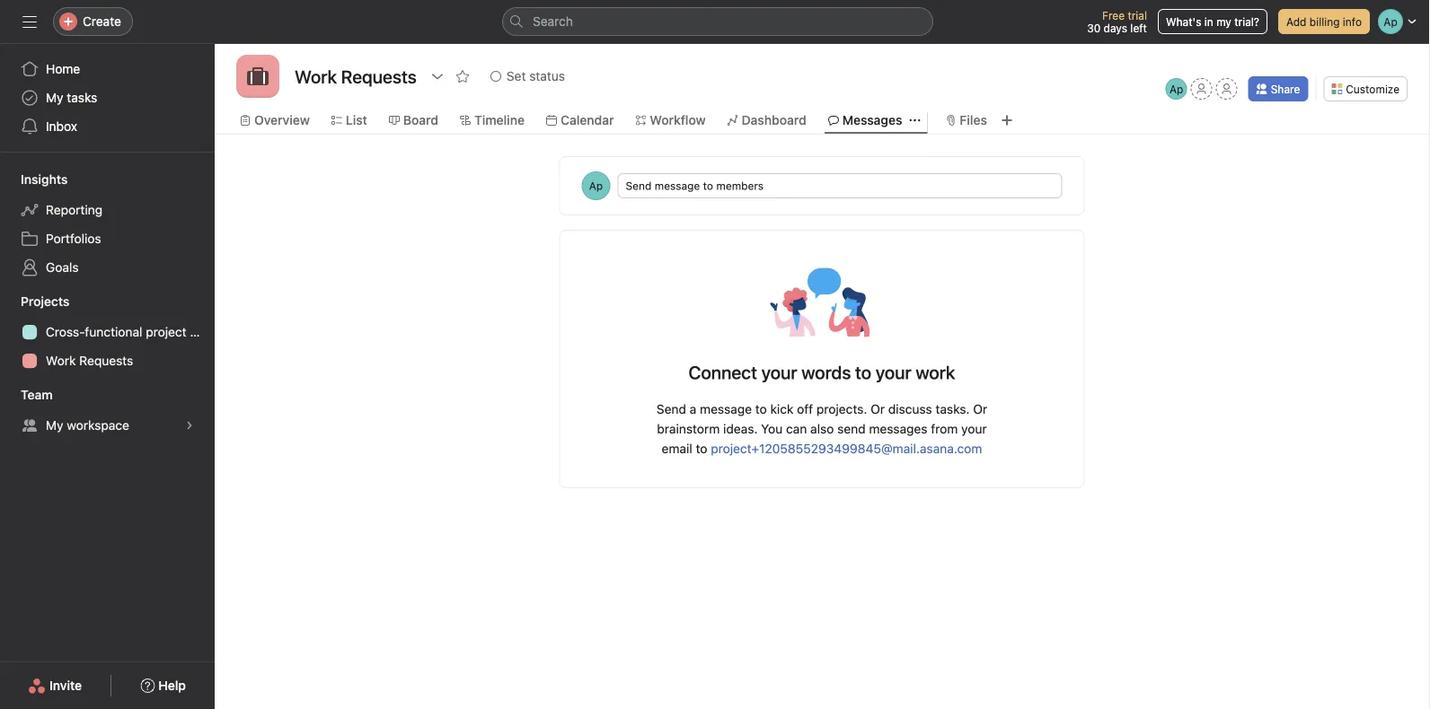 Task type: describe. For each thing, give the bounding box(es) containing it.
send for send a message to kick off projects. or discuss tasks. or brainstorm ideas. you can also send messages from your email to
[[657, 402, 686, 417]]

to down 'brainstorm'
[[696, 442, 708, 456]]

words
[[802, 362, 851, 383]]

a
[[690, 402, 697, 417]]

my workspace link
[[10, 412, 204, 440]]

team
[[21, 388, 53, 403]]

workspace
[[67, 418, 129, 433]]

add tab image
[[1000, 113, 1014, 128]]

timeline link
[[460, 111, 525, 130]]

to inside button
[[703, 180, 713, 192]]

timeline
[[474, 113, 525, 128]]

home link
[[10, 55, 204, 84]]

you
[[761, 422, 783, 437]]

email
[[662, 442, 693, 456]]

work requests
[[46, 354, 133, 368]]

connect your words to your work
[[689, 362, 956, 383]]

project+1205855293499845@mail.asana.com
[[711, 442, 982, 456]]

your inside "send a message to kick off projects. or discuss tasks. or brainstorm ideas. you can also send messages from your email to"
[[962, 422, 987, 437]]

off
[[797, 402, 813, 417]]

customize button
[[1324, 76, 1408, 102]]

create
[[83, 14, 121, 29]]

briefcase image
[[247, 66, 269, 87]]

ap inside button
[[1170, 83, 1184, 95]]

send for send message to members
[[626, 180, 652, 192]]

also
[[811, 422, 834, 437]]

help button
[[129, 670, 198, 703]]

hide sidebar image
[[22, 14, 37, 29]]

1 vertical spatial ap
[[589, 180, 603, 192]]

messages
[[843, 113, 902, 128]]

requests
[[79, 354, 133, 368]]

info
[[1343, 15, 1362, 28]]

portfolios link
[[10, 225, 204, 253]]

add
[[1287, 15, 1307, 28]]

workflow link
[[636, 111, 706, 130]]

create button
[[53, 7, 133, 36]]

goals link
[[10, 253, 204, 282]]

send
[[838, 422, 866, 437]]

insights
[[21, 172, 68, 187]]

send message to members
[[626, 180, 764, 192]]

in
[[1205, 15, 1214, 28]]

my tasks link
[[10, 84, 204, 112]]

days
[[1104, 22, 1128, 34]]

add to starred image
[[455, 69, 470, 84]]

insights element
[[0, 164, 215, 286]]

add billing info
[[1287, 15, 1362, 28]]

dashboard link
[[727, 111, 807, 130]]

see details, my workspace image
[[184, 421, 195, 431]]

teams element
[[0, 379, 215, 444]]

inbox link
[[10, 112, 204, 141]]

project
[[146, 325, 187, 340]]

what's in my trial? button
[[1158, 9, 1268, 34]]

free
[[1103, 9, 1125, 22]]

work
[[46, 354, 76, 368]]

insights button
[[0, 171, 68, 189]]

1 or from the left
[[871, 402, 885, 417]]

what's
[[1166, 15, 1202, 28]]

30
[[1087, 22, 1101, 34]]

calendar
[[561, 113, 614, 128]]

search button
[[502, 7, 934, 36]]

your work
[[876, 362, 956, 383]]

status
[[529, 69, 565, 84]]

cross-
[[46, 325, 85, 340]]

overview
[[254, 113, 310, 128]]

reporting
[[46, 203, 103, 217]]

team button
[[0, 385, 53, 406]]

board link
[[389, 111, 438, 130]]

invite
[[49, 679, 82, 694]]

add billing info button
[[1279, 9, 1370, 34]]

to left kick
[[755, 402, 767, 417]]

send a message to kick off projects. or discuss tasks. or brainstorm ideas. you can also send messages from your email to
[[657, 402, 988, 456]]



Task type: vqa. For each thing, say whether or not it's contained in the screenshot.
TEAM dropdown button at the bottom left of the page
yes



Task type: locate. For each thing, give the bounding box(es) containing it.
my inside global element
[[46, 90, 63, 105]]

message
[[655, 180, 700, 192], [700, 402, 752, 417]]

tasks
[[67, 90, 97, 105]]

brainstorm
[[657, 422, 720, 437]]

calendar link
[[546, 111, 614, 130]]

None text field
[[290, 60, 421, 93]]

your down tasks.
[[962, 422, 987, 437]]

my left tasks
[[46, 90, 63, 105]]

1 vertical spatial message
[[700, 402, 752, 417]]

free trial 30 days left
[[1087, 9, 1147, 34]]

billing
[[1310, 15, 1340, 28]]

my inside teams 'element'
[[46, 418, 63, 433]]

customize
[[1346, 83, 1400, 95]]

cross-functional project plan
[[46, 325, 215, 340]]

board
[[403, 113, 438, 128]]

files link
[[946, 111, 987, 130]]

projects.
[[817, 402, 867, 417]]

send inside button
[[626, 180, 652, 192]]

to
[[703, 180, 713, 192], [855, 362, 872, 383], [755, 402, 767, 417], [696, 442, 708, 456]]

plan
[[190, 325, 215, 340]]

from
[[931, 422, 958, 437]]

1 my from the top
[[46, 90, 63, 105]]

workflow
[[650, 113, 706, 128]]

files
[[960, 113, 987, 128]]

my for my tasks
[[46, 90, 63, 105]]

portfolios
[[46, 231, 101, 246]]

your
[[762, 362, 798, 383], [962, 422, 987, 437]]

global element
[[0, 44, 215, 152]]

functional
[[85, 325, 142, 340]]

0 horizontal spatial your
[[762, 362, 798, 383]]

0 vertical spatial my
[[46, 90, 63, 105]]

ap down what's
[[1170, 83, 1184, 95]]

set status button
[[482, 64, 573, 89]]

search list box
[[502, 7, 934, 36]]

tasks.
[[936, 402, 970, 417]]

my tasks
[[46, 90, 97, 105]]

my down team
[[46, 418, 63, 433]]

my workspace
[[46, 418, 129, 433]]

send down workflow link
[[626, 180, 652, 192]]

ap button
[[1166, 78, 1188, 100]]

0 horizontal spatial or
[[871, 402, 885, 417]]

1 horizontal spatial ap
[[1170, 83, 1184, 95]]

goals
[[46, 260, 79, 275]]

your up kick
[[762, 362, 798, 383]]

set
[[507, 69, 526, 84]]

message inside "send a message to kick off projects. or discuss tasks. or brainstorm ideas. you can also send messages from your email to"
[[700, 402, 752, 417]]

0 vertical spatial ap
[[1170, 83, 1184, 95]]

message inside button
[[655, 180, 700, 192]]

help
[[158, 679, 186, 694]]

0 vertical spatial send
[[626, 180, 652, 192]]

tab actions image
[[910, 115, 920, 126]]

to left members
[[703, 180, 713, 192]]

kick
[[771, 402, 794, 417]]

share button
[[1249, 76, 1308, 102]]

left
[[1131, 22, 1147, 34]]

invite button
[[16, 670, 94, 703]]

0 horizontal spatial ap
[[589, 180, 603, 192]]

list link
[[331, 111, 367, 130]]

ideas.
[[723, 422, 758, 437]]

my
[[46, 90, 63, 105], [46, 418, 63, 433]]

dashboard
[[742, 113, 807, 128]]

ap down calendar
[[589, 180, 603, 192]]

list
[[346, 113, 367, 128]]

send
[[626, 180, 652, 192], [657, 402, 686, 417]]

1 horizontal spatial send
[[657, 402, 686, 417]]

or right tasks.
[[973, 402, 988, 417]]

to right the words on the bottom of page
[[855, 362, 872, 383]]

2 or from the left
[[973, 402, 988, 417]]

search
[[533, 14, 573, 29]]

1 horizontal spatial your
[[962, 422, 987, 437]]

cross-functional project plan link
[[10, 318, 215, 347]]

projects button
[[0, 293, 70, 311]]

0 horizontal spatial send
[[626, 180, 652, 192]]

2 my from the top
[[46, 418, 63, 433]]

1 vertical spatial your
[[962, 422, 987, 437]]

1 vertical spatial send
[[657, 402, 686, 417]]

show options image
[[430, 69, 445, 84]]

share
[[1271, 83, 1300, 95]]

can
[[786, 422, 807, 437]]

my
[[1217, 15, 1232, 28]]

or up messages
[[871, 402, 885, 417]]

0 vertical spatial your
[[762, 362, 798, 383]]

send left "a"
[[657, 402, 686, 417]]

overview link
[[240, 111, 310, 130]]

send inside "send a message to kick off projects. or discuss tasks. or brainstorm ideas. you can also send messages from your email to"
[[657, 402, 686, 417]]

my for my workspace
[[46, 418, 63, 433]]

connect
[[689, 362, 757, 383]]

messages link
[[828, 111, 902, 130]]

message left members
[[655, 180, 700, 192]]

reporting link
[[10, 196, 204, 225]]

projects element
[[0, 286, 215, 379]]

trial?
[[1235, 15, 1260, 28]]

what's in my trial?
[[1166, 15, 1260, 28]]

trial
[[1128, 9, 1147, 22]]

1 horizontal spatial or
[[973, 402, 988, 417]]

projects
[[21, 294, 70, 309]]

message up the ideas.
[[700, 402, 752, 417]]

inbox
[[46, 119, 77, 134]]

send message to members button
[[618, 173, 1063, 199]]

ap
[[1170, 83, 1184, 95], [589, 180, 603, 192]]

members
[[716, 180, 764, 192]]

set status
[[507, 69, 565, 84]]

1 vertical spatial my
[[46, 418, 63, 433]]

discuss
[[888, 402, 932, 417]]

work requests link
[[10, 347, 204, 376]]

home
[[46, 62, 80, 76]]

0 vertical spatial message
[[655, 180, 700, 192]]

or
[[871, 402, 885, 417], [973, 402, 988, 417]]

project+1205855293499845@mail.asana.com link
[[711, 442, 982, 456]]

messages
[[869, 422, 928, 437]]



